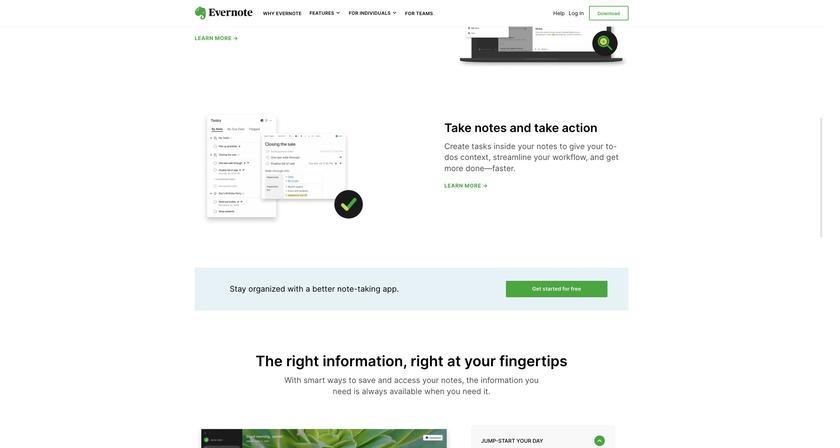 Task type: locate. For each thing, give the bounding box(es) containing it.
1 vertical spatial →
[[483, 182, 488, 189]]

more down done—faster. at the right top of page
[[465, 182, 481, 189]]

2 vertical spatial more
[[465, 182, 481, 189]]

inside
[[494, 141, 516, 151]]

learn more → link
[[195, 35, 238, 41], [444, 182, 488, 189]]

to up the workflow,
[[560, 141, 567, 151]]

right up with
[[286, 352, 319, 370]]

need
[[333, 387, 351, 396], [463, 387, 481, 396]]

→
[[233, 35, 238, 41], [483, 182, 488, 189]]

learn more → link down done—faster. at the right top of page
[[444, 182, 488, 189]]

for inside button
[[349, 10, 358, 16]]

learn down evernote logo
[[195, 35, 213, 41]]

started
[[543, 286, 561, 292]]

1 horizontal spatial →
[[483, 182, 488, 189]]

0 horizontal spatial more
[[215, 35, 232, 41]]

get
[[532, 286, 541, 292]]

notes
[[475, 121, 507, 135], [537, 141, 557, 151]]

and
[[510, 121, 531, 135], [590, 153, 604, 162], [378, 376, 392, 385]]

stay organized with a better note-taking app.
[[230, 284, 399, 294]]

1 horizontal spatial learn more →
[[444, 182, 488, 189]]

to-
[[606, 141, 617, 151]]

more inside "create tasks inside your notes to give your to- dos context, streamline your workflow, and get more done—faster."
[[444, 164, 463, 173]]

you down fingertips at the bottom
[[525, 376, 539, 385]]

get
[[606, 153, 619, 162]]

and up always
[[378, 376, 392, 385]]

0 horizontal spatial you
[[447, 387, 460, 396]]

learn more → link down evernote logo
[[195, 35, 238, 41]]

it.
[[483, 387, 490, 396]]

a
[[306, 284, 310, 294]]

2 vertical spatial and
[[378, 376, 392, 385]]

learn more →
[[195, 35, 238, 41], [444, 182, 488, 189]]

help
[[553, 10, 565, 16]]

log in
[[569, 10, 584, 16]]

0 horizontal spatial notes
[[475, 121, 507, 135]]

notes up tasks
[[475, 121, 507, 135]]

→ down done—faster. at the right top of page
[[483, 182, 488, 189]]

0 vertical spatial learn more →
[[195, 35, 238, 41]]

1 horizontal spatial need
[[463, 387, 481, 396]]

1 horizontal spatial right
[[411, 352, 444, 370]]

more
[[215, 35, 232, 41], [444, 164, 463, 173], [465, 182, 481, 189]]

for individuals button
[[349, 10, 397, 16]]

always
[[362, 387, 387, 396]]

teams
[[416, 11, 433, 16]]

0 vertical spatial more
[[215, 35, 232, 41]]

learn for evernote search feature showcase image
[[195, 35, 213, 41]]

2 horizontal spatial and
[[590, 153, 604, 162]]

learn more → down evernote logo
[[195, 35, 238, 41]]

is
[[354, 387, 360, 396]]

0 horizontal spatial learn
[[195, 35, 213, 41]]

0 vertical spatial you
[[525, 376, 539, 385]]

1 vertical spatial learn more →
[[444, 182, 488, 189]]

information,
[[323, 352, 407, 370]]

0 horizontal spatial learn more →
[[195, 35, 238, 41]]

1 vertical spatial notes
[[537, 141, 557, 151]]

app.
[[383, 284, 399, 294]]

your left the workflow,
[[534, 153, 550, 162]]

why evernote
[[263, 11, 302, 16]]

for left teams
[[405, 11, 415, 16]]

1 horizontal spatial learn
[[444, 182, 463, 189]]

information
[[481, 376, 523, 385]]

2 need from the left
[[463, 387, 481, 396]]

evernote tasks feature showcase image
[[195, 110, 366, 226]]

need down the
[[463, 387, 481, 396]]

0 vertical spatial learn
[[195, 35, 213, 41]]

2 horizontal spatial more
[[465, 182, 481, 189]]

evernote
[[276, 11, 302, 16]]

to
[[560, 141, 567, 151], [349, 376, 356, 385]]

learn more → link for evernote tasks feature showcase image
[[444, 182, 488, 189]]

0 horizontal spatial need
[[333, 387, 351, 396]]

you down the notes,
[[447, 387, 460, 396]]

your
[[518, 141, 534, 151], [587, 141, 604, 151], [534, 153, 550, 162], [464, 352, 496, 370], [422, 376, 439, 385], [517, 438, 531, 444]]

right
[[286, 352, 319, 370], [411, 352, 444, 370]]

0 vertical spatial and
[[510, 121, 531, 135]]

fingertips
[[499, 352, 567, 370]]

at
[[447, 352, 461, 370]]

notes down take
[[537, 141, 557, 151]]

and left get
[[590, 153, 604, 162]]

0 vertical spatial learn more → link
[[195, 35, 238, 41]]

need down ways at bottom
[[333, 387, 351, 396]]

you
[[525, 376, 539, 385], [447, 387, 460, 396]]

for
[[349, 10, 358, 16], [405, 11, 415, 16]]

learn down dos
[[444, 182, 463, 189]]

create
[[444, 141, 469, 151]]

0 horizontal spatial to
[[349, 376, 356, 385]]

0 vertical spatial notes
[[475, 121, 507, 135]]

start
[[498, 438, 515, 444]]

and up "inside"
[[510, 121, 531, 135]]

learn more → down done—faster. at the right top of page
[[444, 182, 488, 189]]

download link
[[589, 6, 628, 20]]

dos
[[444, 153, 458, 162]]

1 vertical spatial learn more → link
[[444, 182, 488, 189]]

your left to-
[[587, 141, 604, 151]]

your up the
[[464, 352, 496, 370]]

0 horizontal spatial learn more → link
[[195, 35, 238, 41]]

take
[[444, 121, 472, 135]]

available
[[390, 387, 422, 396]]

1 vertical spatial more
[[444, 164, 463, 173]]

for left individuals
[[349, 10, 358, 16]]

to up 'is'
[[349, 376, 356, 385]]

1 horizontal spatial you
[[525, 376, 539, 385]]

0 horizontal spatial for
[[349, 10, 358, 16]]

1 horizontal spatial more
[[444, 164, 463, 173]]

more down evernote logo
[[215, 35, 232, 41]]

learn more → link for evernote search feature showcase image
[[195, 35, 238, 41]]

1 vertical spatial to
[[349, 376, 356, 385]]

access
[[394, 376, 420, 385]]

1 horizontal spatial to
[[560, 141, 567, 151]]

1 horizontal spatial for
[[405, 11, 415, 16]]

1 vertical spatial learn
[[444, 182, 463, 189]]

0 horizontal spatial right
[[286, 352, 319, 370]]

 image
[[195, 416, 458, 448]]

1 vertical spatial and
[[590, 153, 604, 162]]

your up when
[[422, 376, 439, 385]]

learn more → for learn more → "link" corresponding to evernote tasks feature showcase image
[[444, 182, 488, 189]]

context,
[[460, 153, 491, 162]]

0 horizontal spatial →
[[233, 35, 238, 41]]

evernote logo image
[[195, 7, 253, 20]]

evernote search feature showcase image
[[458, 0, 628, 68]]

right left the 'at'
[[411, 352, 444, 370]]

0 vertical spatial →
[[233, 35, 238, 41]]

more down dos
[[444, 164, 463, 173]]

take
[[534, 121, 559, 135]]

taking
[[358, 284, 381, 294]]

1 need from the left
[[333, 387, 351, 396]]

1 horizontal spatial learn more → link
[[444, 182, 488, 189]]

individuals
[[360, 10, 391, 16]]

1 horizontal spatial notes
[[537, 141, 557, 151]]

→ down evernote logo
[[233, 35, 238, 41]]

learn
[[195, 35, 213, 41], [444, 182, 463, 189]]

→ for evernote tasks feature showcase image
[[483, 182, 488, 189]]

0 vertical spatial to
[[560, 141, 567, 151]]

more for learn more → "link" corresponding to evernote tasks feature showcase image
[[465, 182, 481, 189]]

to inside "create tasks inside your notes to give your to- dos context, streamline your workflow, and get more done—faster."
[[560, 141, 567, 151]]

0 horizontal spatial and
[[378, 376, 392, 385]]

help link
[[553, 10, 565, 16]]

done—faster.
[[466, 164, 516, 173]]

day
[[533, 438, 543, 444]]

your inside with smart ways to save and access your notes, the information you need is always available when you need it.
[[422, 376, 439, 385]]



Task type: describe. For each thing, give the bounding box(es) containing it.
the right information, right at your fingertips
[[256, 352, 567, 370]]

features button
[[310, 10, 341, 16]]

and inside "create tasks inside your notes to give your to- dos context, streamline your workflow, and get more done—faster."
[[590, 153, 604, 162]]

save
[[358, 376, 376, 385]]

for for for teams
[[405, 11, 415, 16]]

free
[[571, 286, 581, 292]]

learn for evernote tasks feature showcase image
[[444, 182, 463, 189]]

download
[[598, 10, 620, 16]]

learn more → for learn more → "link" corresponding to evernote search feature showcase image
[[195, 35, 238, 41]]

for teams
[[405, 11, 433, 16]]

→ for evernote search feature showcase image
[[233, 35, 238, 41]]

organized
[[248, 284, 285, 294]]

take notes and take action
[[444, 121, 598, 135]]

give
[[569, 141, 585, 151]]

with
[[288, 284, 303, 294]]

smart
[[304, 376, 325, 385]]

to inside with smart ways to save and access your notes, the information you need is always available when you need it.
[[349, 376, 356, 385]]

features
[[310, 10, 334, 16]]

create tasks inside your notes to give your to- dos context, streamline your workflow, and get more done—faster.
[[444, 141, 619, 173]]

when
[[424, 387, 445, 396]]

notes,
[[441, 376, 464, 385]]

get started for free link
[[506, 281, 607, 297]]

for for for individuals
[[349, 10, 358, 16]]

in
[[579, 10, 584, 16]]

tasks
[[472, 141, 491, 151]]

why evernote link
[[263, 10, 302, 16]]

log in link
[[569, 10, 584, 16]]

more for learn more → "link" corresponding to evernote search feature showcase image
[[215, 35, 232, 41]]

for individuals
[[349, 10, 391, 16]]

and inside with smart ways to save and access your notes, the information you need is always available when you need it.
[[378, 376, 392, 385]]

note-
[[337, 284, 358, 294]]

ways
[[327, 376, 347, 385]]

2 right from the left
[[411, 352, 444, 370]]

jump-
[[481, 438, 498, 444]]

for teams link
[[405, 10, 433, 16]]

notes inside "create tasks inside your notes to give your to- dos context, streamline your workflow, and get more done—faster."
[[537, 141, 557, 151]]

for
[[562, 286, 570, 292]]

stay
[[230, 284, 246, 294]]

with smart ways to save and access your notes, the information you need is always available when you need it.
[[284, 376, 539, 396]]

1 vertical spatial you
[[447, 387, 460, 396]]

jump-start your day
[[481, 438, 543, 444]]

get started for free
[[532, 286, 581, 292]]

better
[[312, 284, 335, 294]]

your left day
[[517, 438, 531, 444]]

the
[[256, 352, 283, 370]]

workflow,
[[552, 153, 588, 162]]

1 right from the left
[[286, 352, 319, 370]]

with
[[284, 376, 301, 385]]

your up streamline
[[518, 141, 534, 151]]

action
[[562, 121, 598, 135]]

log
[[569, 10, 578, 16]]

streamline
[[493, 153, 532, 162]]

the
[[466, 376, 479, 385]]

1 horizontal spatial and
[[510, 121, 531, 135]]

why
[[263, 11, 275, 16]]



Task type: vqa. For each thing, say whether or not it's contained in the screenshot.
the right Learn more → link
yes



